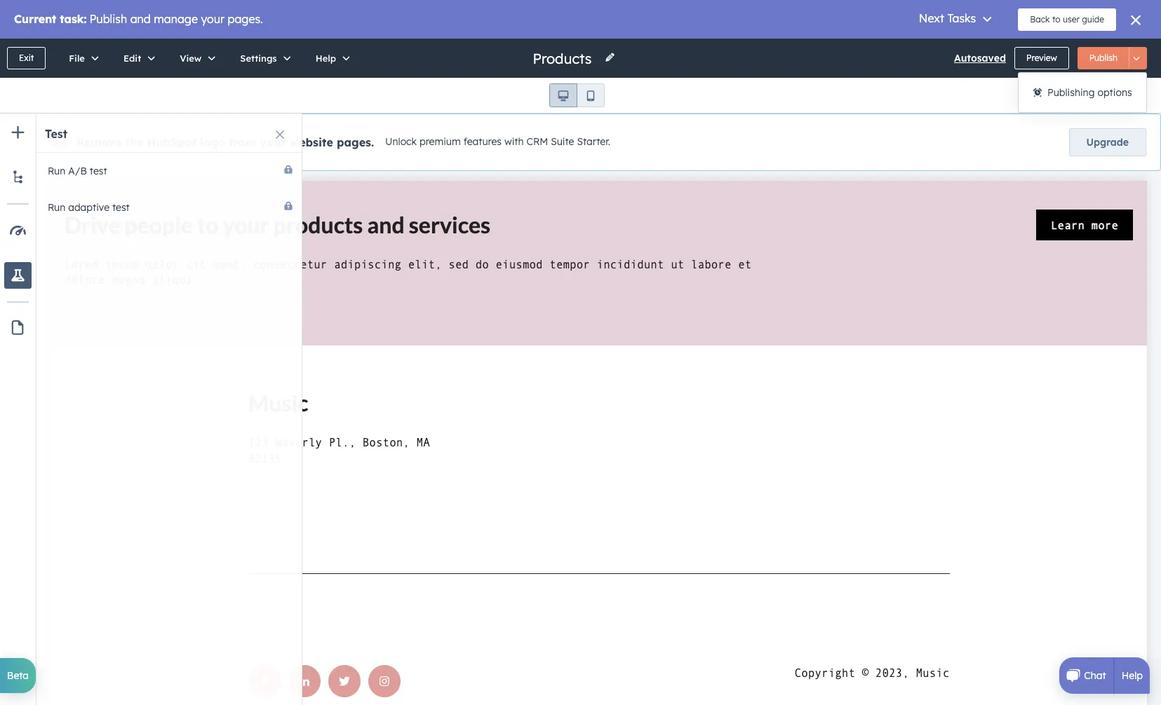 Task type: describe. For each thing, give the bounding box(es) containing it.
autosaved button
[[954, 50, 1006, 67]]

adaptive
[[68, 201, 109, 214]]

your
[[260, 135, 286, 149]]

preview
[[1026, 53, 1057, 63]]

pages.
[[337, 135, 374, 149]]

1 group from the left
[[549, 83, 605, 107]]

run for run adaptive test
[[48, 201, 65, 214]]

file button
[[54, 39, 109, 78]]

exit link
[[7, 47, 46, 69]]

options
[[1098, 86, 1132, 99]]

2 group from the left
[[1103, 83, 1147, 107]]

edit button
[[109, 39, 165, 78]]

test for run adaptive test
[[112, 201, 130, 214]]

a/b
[[68, 165, 87, 177]]

close image
[[276, 130, 284, 139]]

run a/b test button
[[39, 153, 302, 189]]

exit
[[19, 53, 34, 63]]

from
[[229, 135, 256, 149]]

0 horizontal spatial settings button
[[225, 39, 301, 78]]

remove
[[76, 135, 122, 149]]

upgrade
[[1086, 136, 1129, 149]]

file
[[69, 53, 85, 64]]

beta button
[[0, 659, 36, 694]]

publish group
[[1077, 47, 1147, 69]]

run adaptive test
[[48, 201, 130, 214]]

starter.
[[577, 136, 610, 148]]

test
[[45, 127, 67, 141]]

0 vertical spatial settings
[[240, 53, 277, 64]]

unlock premium features with crm suite starter.
[[385, 136, 610, 148]]

test for run a/b test
[[90, 165, 107, 177]]

with
[[504, 136, 524, 148]]

publishing options button
[[1019, 79, 1146, 107]]



Task type: vqa. For each thing, say whether or not it's contained in the screenshot.
topmost Settings BUTTON
yes



Task type: locate. For each thing, give the bounding box(es) containing it.
run for run a/b test
[[48, 165, 65, 177]]

test right adaptive
[[112, 201, 130, 214]]

features
[[463, 136, 502, 148]]

1 horizontal spatial settings button
[[1033, 83, 1097, 107]]

settings button
[[225, 39, 301, 78], [1033, 83, 1097, 107]]

1 vertical spatial help
[[1122, 670, 1143, 683]]

autosaved
[[954, 52, 1006, 65]]

crm
[[527, 136, 548, 148]]

run inside button
[[48, 201, 65, 214]]

0 vertical spatial help
[[315, 53, 336, 64]]

test inside button
[[90, 165, 107, 177]]

unlock
[[385, 136, 417, 148]]

1 vertical spatial settings
[[1053, 89, 1091, 102]]

settings
[[240, 53, 277, 64], [1053, 89, 1091, 102]]

0 horizontal spatial settings
[[240, 53, 277, 64]]

upgrade link
[[1069, 128, 1146, 156]]

test right a/b on the top of the page
[[90, 165, 107, 177]]

help button
[[301, 39, 360, 78]]

logo
[[200, 135, 225, 149]]

run
[[48, 165, 65, 177], [48, 201, 65, 214]]

1 vertical spatial settings button
[[1033, 83, 1097, 107]]

settings right view button
[[240, 53, 277, 64]]

edit
[[123, 53, 141, 64]]

None field
[[531, 49, 596, 68]]

publish
[[1089, 53, 1118, 63]]

0 horizontal spatial group
[[549, 83, 605, 107]]

run left a/b on the top of the page
[[48, 165, 65, 177]]

test inside button
[[112, 201, 130, 214]]

1 horizontal spatial test
[[112, 201, 130, 214]]

website
[[290, 135, 333, 149]]

1 horizontal spatial help
[[1122, 670, 1143, 683]]

1 vertical spatial run
[[48, 201, 65, 214]]

publishing
[[1047, 86, 1095, 99]]

group down publish group
[[1103, 83, 1147, 107]]

1 horizontal spatial group
[[1103, 83, 1147, 107]]

view button
[[165, 39, 225, 78]]

chat
[[1084, 670, 1106, 683]]

publishing options
[[1047, 86, 1132, 99]]

group up the suite
[[549, 83, 605, 107]]

2 run from the top
[[48, 201, 65, 214]]

premium
[[419, 136, 461, 148]]

help
[[315, 53, 336, 64], [1122, 670, 1143, 683]]

group
[[549, 83, 605, 107], [1103, 83, 1147, 107]]

test
[[90, 165, 107, 177], [112, 201, 130, 214]]

view
[[180, 53, 202, 64]]

0 vertical spatial run
[[48, 165, 65, 177]]

1 vertical spatial test
[[112, 201, 130, 214]]

preview button
[[1014, 47, 1069, 69]]

run a/b test
[[48, 165, 107, 177]]

run inside button
[[48, 165, 65, 177]]

0 vertical spatial settings button
[[225, 39, 301, 78]]

suite
[[551, 136, 574, 148]]

1 horizontal spatial settings
[[1053, 89, 1091, 102]]

0 horizontal spatial test
[[90, 165, 107, 177]]

beta
[[7, 670, 29, 683]]

run adaptive test button
[[39, 189, 302, 226]]

hubspot
[[147, 135, 197, 149]]

settings left options
[[1053, 89, 1091, 102]]

0 horizontal spatial help
[[315, 53, 336, 64]]

help inside help button
[[315, 53, 336, 64]]

1 run from the top
[[48, 165, 65, 177]]

0 vertical spatial test
[[90, 165, 107, 177]]

remove the hubspot logo from your website pages.
[[76, 135, 374, 149]]

run left adaptive
[[48, 201, 65, 214]]

publish button
[[1077, 47, 1130, 69]]

the
[[125, 135, 144, 149]]



